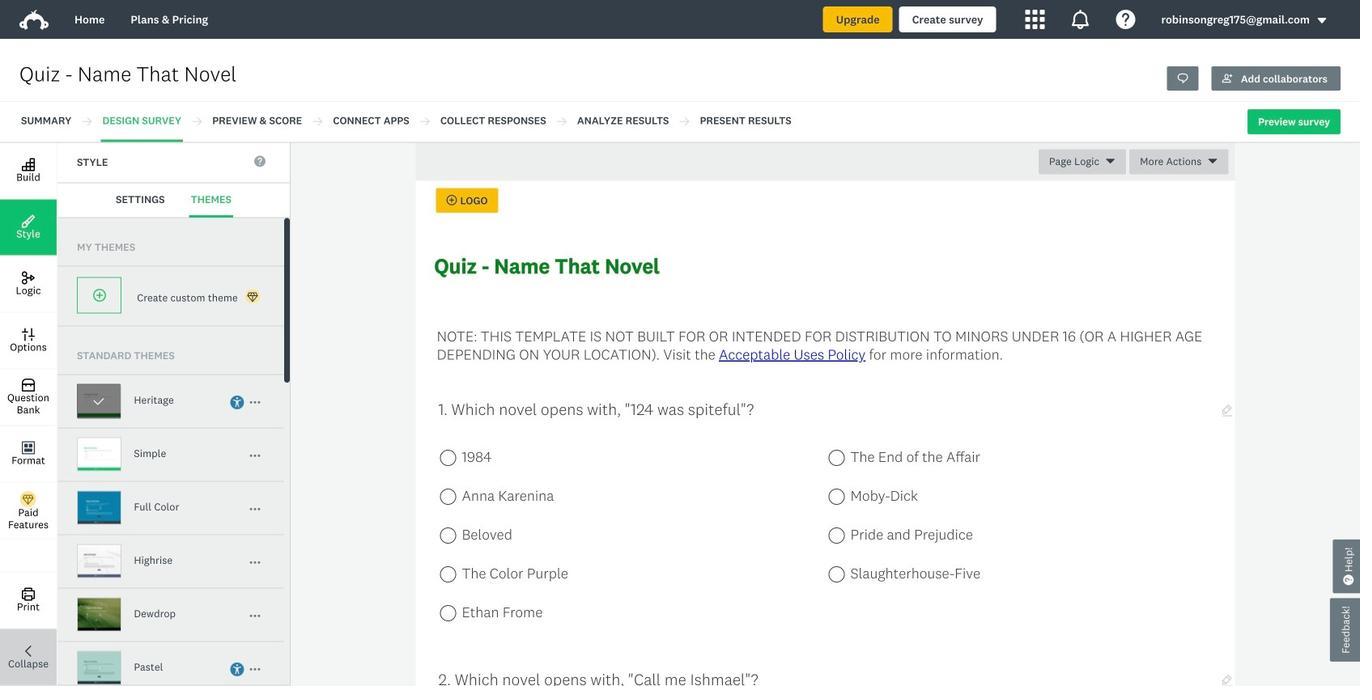 Task type: locate. For each thing, give the bounding box(es) containing it.
products icon image
[[1025, 10, 1045, 29], [1071, 10, 1090, 29]]

help icon image
[[1116, 10, 1136, 29]]

2 products icon image from the left
[[1071, 10, 1090, 29]]

1 horizontal spatial products icon image
[[1071, 10, 1090, 29]]

0 horizontal spatial products icon image
[[1025, 10, 1045, 29]]

dropdown arrow image
[[1317, 15, 1328, 26]]

surveymonkey logo image
[[19, 10, 49, 30]]



Task type: describe. For each thing, give the bounding box(es) containing it.
1 products icon image from the left
[[1025, 10, 1045, 29]]



Task type: vqa. For each thing, say whether or not it's contained in the screenshot.
Dropdown arrow Icon
yes



